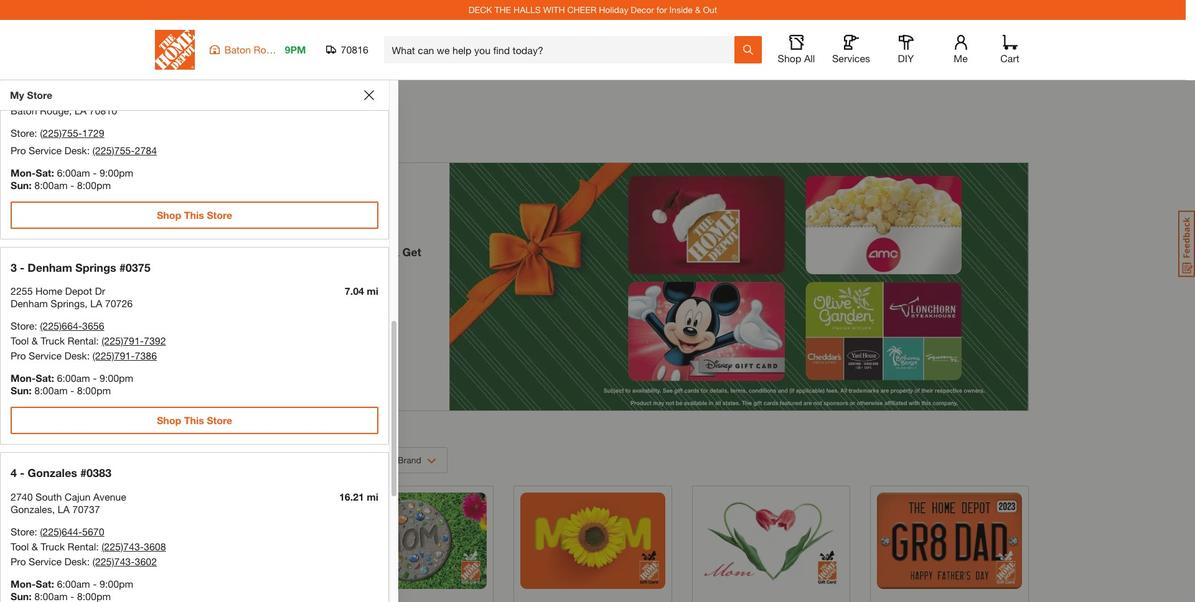 Task type: locate. For each thing, give the bounding box(es) containing it.
2 rental from the top
[[68, 541, 96, 553]]

sat: down (225)664-
[[36, 372, 54, 384]]

3 - denham springs # 0375
[[11, 260, 150, 274]]

(225)743- up (225)743-3602 link
[[102, 541, 144, 553]]

baton left 9pm
[[224, 44, 251, 55]]

desk up mon-sat: 6:00am - 9:00pm
[[64, 556, 87, 568]]

0 vertical spatial 8:00am
[[34, 179, 68, 191]]

la
[[75, 104, 87, 116], [90, 298, 102, 309], [58, 504, 70, 515]]

0 horizontal spatial rouge
[[40, 104, 69, 116]]

0 vertical spatial desk
[[64, 144, 87, 156]]

9pm
[[285, 44, 306, 55]]

deck
[[468, 4, 492, 15]]

# left the home depot logo
[[117, 67, 123, 81]]

2 mon-sat: 6:00am - 9:00pm sun: 8:00am - 8:00pm from the top
[[11, 372, 133, 397]]

1 vertical spatial springs
[[51, 298, 85, 309]]

, for baton
[[69, 104, 72, 116]]

springs inside the '2255 home depot dr denham springs , la 70726'
[[51, 298, 85, 309]]

2 truck from the top
[[41, 541, 65, 553]]

& left out
[[695, 4, 701, 15]]

2 pro from the top
[[11, 350, 26, 362]]

gift right 2784
[[158, 112, 214, 148]]

denham
[[28, 260, 72, 274], [11, 298, 48, 309]]

mon-sat: 6:00am - 9:00pm sun: 8:00am - 8:00pm
[[11, 166, 133, 191], [11, 372, 133, 397]]

1 vertical spatial denham
[[11, 298, 48, 309]]

8:00pm
[[77, 179, 111, 191], [77, 385, 111, 397]]

0 vertical spatial pro
[[11, 144, 26, 156]]

0 vertical spatial (225)743-
[[102, 541, 144, 553]]

(225)743-
[[102, 541, 144, 553], [92, 556, 135, 568]]

shop this store for 0370
[[157, 209, 232, 221]]

1 shop this store button from the top
[[11, 201, 378, 229]]

1 vertical spatial mon-sat: 6:00am - 9:00pm sun: 8:00am - 8:00pm
[[11, 372, 133, 397]]

1 desk from the top
[[64, 144, 87, 156]]

2 vertical spatial service
[[29, 556, 62, 568]]

shop all
[[778, 52, 815, 64]]

0 horizontal spatial (225)755-
[[40, 127, 82, 138]]

mon- for denham
[[11, 372, 36, 384]]

tool down 2740 at left
[[11, 541, 29, 553]]

9:00pm down (225)743-3602 link
[[100, 578, 133, 590]]

2 vertical spatial 9:00pm
[[100, 578, 133, 590]]

tool for 3
[[11, 335, 29, 347]]

1 vertical spatial la
[[90, 298, 102, 309]]

(225)743-3608 link
[[102, 541, 166, 553]]

2740
[[11, 491, 33, 503]]

2 6:00am from the top
[[57, 372, 90, 384]]

cards inside see your available funds, buy gift cards & get more done
[[357, 245, 389, 259]]

mon-sat: 6:00am - 9:00pm sun: 8:00am - 8:00pm for baton
[[11, 166, 133, 191]]

2 vertical spatial ,
[[52, 504, 55, 515]]

18139 highland rd baton rouge , la 70810
[[11, 92, 117, 116]]

3 desk from the top
[[64, 556, 87, 568]]

8:00pm down store : (225)755-1729 pro service desk : (225)755-2784
[[77, 179, 111, 191]]

gonzales
[[28, 466, 77, 480], [11, 504, 52, 515]]

7.04 mi
[[345, 285, 378, 297]]

2 vertical spatial mon-
[[11, 578, 36, 590]]

1 vertical spatial tool
[[11, 541, 29, 553]]

(225)743- down (225)743-3608 link
[[92, 556, 135, 568]]

2 mi from the top
[[367, 285, 378, 297]]

tool down "2255"
[[11, 335, 29, 347]]

truck inside store : (225)644-5670 tool & truck rental : (225)743-3608 pro service desk : (225)743-3602
[[41, 541, 65, 553]]

0 horizontal spatial la
[[58, 504, 70, 515]]

image for give the gift of doing image
[[450, 163, 1028, 411]]

home depot orange plate dad egift image
[[877, 493, 1022, 589]]

1 vertical spatial gift
[[291, 172, 346, 209]]

gift left of
[[291, 172, 346, 209]]

, down south
[[52, 504, 55, 515]]

8:00am for se
[[34, 179, 68, 191]]

7386
[[135, 350, 157, 362]]

1 vertical spatial shop this store
[[157, 415, 232, 427]]

truck down (225)644-
[[41, 541, 65, 553]]

2 mon- from the top
[[11, 372, 36, 384]]

1 vertical spatial mon-
[[11, 372, 36, 384]]

(225)755-
[[40, 127, 82, 138], [92, 144, 135, 156]]

2 sat: from the top
[[36, 372, 54, 384]]

1 horizontal spatial la
[[75, 104, 87, 116]]

la down cajun
[[58, 504, 70, 515]]

1 vertical spatial (225)755-
[[92, 144, 135, 156]]

shop for 2 - se baton rouge # 0370
[[157, 209, 181, 221]]

mi right 7.04
[[367, 285, 378, 297]]

home
[[35, 285, 62, 297]]

1 rental from the top
[[68, 335, 96, 347]]

cards up the
[[222, 112, 307, 148]]

& down 2740 at left
[[32, 541, 38, 553]]

, inside 18139 highland rd baton rouge , la 70810
[[69, 104, 72, 116]]

pro
[[11, 144, 26, 156], [11, 350, 26, 362], [11, 556, 26, 568]]

1 vertical spatial service
[[29, 350, 62, 362]]

0 vertical spatial rouge
[[254, 44, 283, 55]]

8:00pm for baton
[[77, 179, 111, 191]]

baton down "18139"
[[11, 104, 37, 116]]

deck the halls with cheer holiday decor for inside & out
[[468, 4, 717, 15]]

1 vertical spatial cards
[[357, 245, 389, 259]]

0 vertical spatial 6:00am
[[57, 166, 90, 178]]

sun: for 2
[[11, 179, 32, 191]]

cards
[[222, 112, 307, 148], [357, 245, 389, 259]]

0 vertical spatial 9:00pm
[[100, 166, 133, 178]]

1 vertical spatial baton
[[44, 67, 76, 81]]

sun:
[[11, 179, 32, 191], [11, 385, 32, 397]]

mon-sat: 6:00am - 9:00pm sun: 8:00am - 8:00pm down store : (225)755-1729 pro service desk : (225)755-2784
[[11, 166, 133, 191]]

1 vertical spatial sat:
[[36, 372, 54, 384]]

8:00am down store : (225)755-1729 pro service desk : (225)755-2784
[[34, 179, 68, 191]]

denham up home
[[28, 260, 72, 274]]

baton for 0370
[[44, 67, 76, 81]]

denham down "2255"
[[11, 298, 48, 309]]

store inside store : (225)664-3656 tool & truck rental : (225)791-7392 pro service desk : (225)791-7386
[[11, 320, 34, 332]]

truck inside store : (225)664-3656 tool & truck rental : (225)791-7392 pro service desk : (225)791-7386
[[41, 335, 65, 347]]

service inside store : (225)664-3656 tool & truck rental : (225)791-7392 pro service desk : (225)791-7386
[[29, 350, 62, 362]]

shop this store
[[157, 209, 232, 221], [157, 415, 232, 427]]

1 vertical spatial shop
[[157, 209, 181, 221]]

2 vertical spatial pro
[[11, 556, 26, 568]]

gift inside see your available funds, buy gift cards & get more done
[[335, 245, 354, 259]]

9:00pm down '(225)791-7386' link
[[100, 372, 133, 384]]

sat: down (225)755-1729 link at the left
[[36, 166, 54, 178]]

1 6:00am from the top
[[57, 166, 90, 178]]

1 vertical spatial sun:
[[11, 385, 32, 397]]

0 vertical spatial shop this store button
[[11, 201, 378, 229]]

1 horizontal spatial ,
[[69, 104, 72, 116]]

2 vertical spatial rouge
[[40, 104, 69, 116]]

pro inside store : (225)664-3656 tool & truck rental : (225)791-7392 pro service desk : (225)791-7386
[[11, 350, 26, 362]]

5.06 mi
[[345, 92, 378, 104]]

1 vertical spatial 6:00am
[[57, 372, 90, 384]]

1 mi from the top
[[367, 92, 378, 104]]

cards left the get in the top of the page
[[357, 245, 389, 259]]

8:00am
[[34, 179, 68, 191], [34, 385, 68, 397]]

0 vertical spatial la
[[75, 104, 87, 116]]

& down "2255"
[[32, 335, 38, 347]]

0 vertical spatial gift
[[158, 112, 214, 148]]

desk
[[64, 144, 87, 156], [64, 350, 87, 362], [64, 556, 87, 568]]

1 vertical spatial 8:00pm
[[77, 385, 111, 397]]

desk for denham
[[64, 350, 87, 362]]

0 horizontal spatial ,
[[52, 504, 55, 515]]

6:00am
[[57, 166, 90, 178], [57, 372, 90, 384], [57, 578, 90, 590]]

#
[[117, 67, 123, 81], [119, 260, 126, 274], [80, 466, 87, 480]]

1 sun: from the top
[[11, 179, 32, 191]]

me
[[954, 52, 968, 64]]

2 vertical spatial mi
[[367, 491, 378, 503]]

2 8:00am from the top
[[34, 385, 68, 397]]

0 horizontal spatial baton
[[11, 104, 37, 116]]

1 tool from the top
[[11, 335, 29, 347]]

gift cards
[[158, 112, 307, 148]]

tool inside store : (225)664-3656 tool & truck rental : (225)791-7392 pro service desk : (225)791-7386
[[11, 335, 29, 347]]

1 horizontal spatial baton
[[44, 67, 76, 81]]

me button
[[941, 35, 981, 65]]

out
[[703, 4, 717, 15]]

0 vertical spatial service
[[29, 144, 62, 156]]

0 vertical spatial mon-
[[11, 166, 36, 178]]

rouge inside 18139 highland rd baton rouge , la 70810
[[40, 104, 69, 116]]

rouge down highland
[[40, 104, 69, 116]]

1 vertical spatial truck
[[41, 541, 65, 553]]

1 vertical spatial shop this store button
[[11, 407, 378, 435]]

diy
[[898, 52, 914, 64]]

1 service from the top
[[29, 144, 62, 156]]

0 vertical spatial cards
[[222, 112, 307, 148]]

2 vertical spatial desk
[[64, 556, 87, 568]]

9:00pm down (225)755-2784 link
[[100, 166, 133, 178]]

rouge for 2 - se baton rouge # 0370
[[79, 67, 114, 81]]

2 8:00pm from the top
[[77, 385, 111, 397]]

1 mon-sat: 6:00am - 9:00pm sun: 8:00am - 8:00pm from the top
[[11, 166, 133, 191]]

1 vertical spatial desk
[[64, 350, 87, 362]]

service for gonzales
[[29, 556, 62, 568]]

9:00pm for se baton rouge
[[100, 166, 133, 178]]

3 mi from the top
[[367, 491, 378, 503]]

desk down (225)664-3656 link
[[64, 350, 87, 362]]

tool inside store : (225)644-5670 tool & truck rental : (225)743-3608 pro service desk : (225)743-3602
[[11, 541, 29, 553]]

9:00pm
[[100, 166, 133, 178], [100, 372, 133, 384], [100, 578, 133, 590]]

0 horizontal spatial cards
[[222, 112, 307, 148]]

1 vertical spatial ,
[[85, 298, 88, 309]]

(225)791-7386 link
[[92, 350, 157, 362]]

my store
[[10, 89, 52, 101]]

shop
[[778, 52, 801, 64], [157, 209, 181, 221], [157, 415, 181, 427]]

rental down (225)644-5670 link
[[68, 541, 96, 553]]

deck the halls with cheer holiday decor for inside & out link
[[468, 4, 717, 15]]

mi right 5.06
[[367, 92, 378, 104]]

:
[[34, 127, 37, 138], [87, 144, 90, 156], [34, 320, 37, 332], [96, 335, 99, 347], [87, 350, 90, 362], [34, 526, 37, 538], [96, 541, 99, 553], [87, 556, 90, 568]]

service inside store : (225)644-5670 tool & truck rental : (225)743-3608 pro service desk : (225)743-3602
[[29, 556, 62, 568]]

1 horizontal spatial rouge
[[79, 67, 114, 81]]

rouge up rd
[[79, 67, 114, 81]]

gift right buy
[[335, 245, 354, 259]]

halls
[[514, 4, 541, 15]]

0 vertical spatial truck
[[41, 335, 65, 347]]

home depot mom tulip heart egift image
[[699, 493, 843, 589]]

70737
[[72, 504, 100, 515]]

9:00pm for denham springs
[[100, 372, 133, 384]]

2 horizontal spatial la
[[90, 298, 102, 309]]

1 8:00am from the top
[[34, 179, 68, 191]]

desk down (225)755-1729 link at the left
[[64, 144, 87, 156]]

2 sun: from the top
[[11, 385, 32, 397]]

la down rd
[[75, 104, 87, 116]]

springs
[[75, 260, 116, 274], [51, 298, 85, 309]]

0 vertical spatial rental
[[68, 335, 96, 347]]

rental down (225)664-3656 link
[[68, 335, 96, 347]]

1 this from the top
[[184, 209, 204, 221]]

give the gift of doing
[[170, 172, 386, 238]]

la inside 18139 highland rd baton rouge , la 70810
[[75, 104, 87, 116]]

# up 70726
[[119, 260, 126, 274]]

0 vertical spatial shop
[[778, 52, 801, 64]]

6:00am for springs
[[57, 372, 90, 384]]

rental inside store : (225)664-3656 tool & truck rental : (225)791-7392 pro service desk : (225)791-7386
[[68, 335, 96, 347]]

1 truck from the top
[[41, 335, 65, 347]]

of
[[354, 172, 386, 209]]

2 this from the top
[[184, 415, 204, 427]]

tool for 4
[[11, 541, 29, 553]]

1 vertical spatial this
[[184, 415, 204, 427]]

(225)791-7392 link
[[102, 335, 166, 347]]

& left the get in the top of the page
[[392, 245, 399, 259]]

(225)791- down (225)791-7392 link on the left of page
[[92, 350, 135, 362]]

gonzales up south
[[28, 466, 77, 480]]

shop this store button for 3 - denham springs # 0375
[[11, 407, 378, 435]]

1 8:00pm from the top
[[77, 179, 111, 191]]

desk inside store : (225)664-3656 tool & truck rental : (225)791-7392 pro service desk : (225)791-7386
[[64, 350, 87, 362]]

store : (225)664-3656 tool & truck rental : (225)791-7392 pro service desk : (225)791-7386
[[11, 320, 166, 362]]

sat: down (225)644-
[[36, 578, 54, 590]]

gonzales down 2740 at left
[[11, 504, 52, 515]]

(225)644-5670 link
[[40, 526, 104, 538]]

gift
[[158, 112, 214, 148], [291, 172, 346, 209], [335, 245, 354, 259]]

store
[[27, 89, 52, 101], [11, 127, 34, 138], [207, 209, 232, 221], [11, 320, 34, 332], [207, 415, 232, 427], [11, 526, 34, 538]]

service down (225)644-
[[29, 556, 62, 568]]

6:00am down store : (225)755-1729 pro service desk : (225)755-2784
[[57, 166, 90, 178]]

2 service from the top
[[29, 350, 62, 362]]

, inside the '2255 home depot dr denham springs , la 70726'
[[85, 298, 88, 309]]

baton up highland
[[44, 67, 76, 81]]

3 pro from the top
[[11, 556, 26, 568]]

service
[[29, 144, 62, 156], [29, 350, 62, 362], [29, 556, 62, 568]]

0 vertical spatial #
[[117, 67, 123, 81]]

4
[[11, 466, 17, 480]]

la down dr
[[90, 298, 102, 309]]

mi right 16.21 at bottom left
[[367, 491, 378, 503]]

0 vertical spatial (225)791-
[[102, 335, 144, 347]]

springs up dr
[[75, 260, 116, 274]]

service down (225)755-1729 link at the left
[[29, 144, 62, 156]]

mon-sat: 6:00am - 9:00pm sun: 8:00am - 8:00pm down store : (225)664-3656 tool & truck rental : (225)791-7392 pro service desk : (225)791-7386
[[11, 372, 133, 397]]

(225)755- down 1729
[[92, 144, 135, 156]]

cajun
[[65, 491, 90, 503]]

2740 south cajun avenue gonzales , la 70737
[[11, 491, 126, 515]]

sat:
[[36, 166, 54, 178], [36, 372, 54, 384], [36, 578, 54, 590]]

6:00am down store : (225)664-3656 tool & truck rental : (225)791-7392 pro service desk : (225)791-7386
[[57, 372, 90, 384]]

la for rouge
[[75, 104, 87, 116]]

0 vertical spatial mon-sat: 6:00am - 9:00pm sun: 8:00am - 8:00pm
[[11, 166, 133, 191]]

2 vertical spatial baton
[[11, 104, 37, 116]]

(225)743-3602 link
[[92, 556, 157, 568]]

this
[[184, 209, 204, 221], [184, 415, 204, 427]]

, inside 2740 south cajun avenue gonzales , la 70737
[[52, 504, 55, 515]]

, for #
[[52, 504, 55, 515]]

service down (225)664-
[[29, 350, 62, 362]]

2 shop this store button from the top
[[11, 407, 378, 435]]

0 vertical spatial shop this store
[[157, 209, 232, 221]]

2 horizontal spatial baton
[[224, 44, 251, 55]]

(225)664-
[[40, 320, 82, 332]]

0 vertical spatial sun:
[[11, 179, 32, 191]]

, down highland
[[69, 104, 72, 116]]

rouge left 9pm
[[254, 44, 283, 55]]

2 vertical spatial gift
[[335, 245, 354, 259]]

mi for 0375
[[367, 285, 378, 297]]

pro inside store : (225)755-1729 pro service desk : (225)755-2784
[[11, 144, 26, 156]]

1 vertical spatial 8:00am
[[34, 385, 68, 397]]

2 vertical spatial la
[[58, 504, 70, 515]]

1 vertical spatial rental
[[68, 541, 96, 553]]

0 vertical spatial mi
[[367, 92, 378, 104]]

0 vertical spatial 8:00pm
[[77, 179, 111, 191]]

mi
[[367, 92, 378, 104], [367, 285, 378, 297], [367, 491, 378, 503]]

2 tool from the top
[[11, 541, 29, 553]]

la inside 2740 south cajun avenue gonzales , la 70737
[[58, 504, 70, 515]]

pro inside store : (225)644-5670 tool & truck rental : (225)743-3608 pro service desk : (225)743-3602
[[11, 556, 26, 568]]

0 vertical spatial (225)755-
[[40, 127, 82, 138]]

2 horizontal spatial ,
[[85, 298, 88, 309]]

truck down (225)664-
[[41, 335, 65, 347]]

8:00am down store : (225)664-3656 tool & truck rental : (225)791-7392 pro service desk : (225)791-7386
[[34, 385, 68, 397]]

3 service from the top
[[29, 556, 62, 568]]

1 horizontal spatial cards
[[357, 245, 389, 259]]

0 vertical spatial sat:
[[36, 166, 54, 178]]

rental
[[68, 335, 96, 347], [68, 541, 96, 553]]

1 vertical spatial mi
[[367, 285, 378, 297]]

rouge
[[254, 44, 283, 55], [79, 67, 114, 81], [40, 104, 69, 116]]

1 9:00pm from the top
[[100, 166, 133, 178]]

2 shop this store from the top
[[157, 415, 232, 427]]

1 vertical spatial gonzales
[[11, 504, 52, 515]]

2
[[11, 67, 17, 81]]

shop for 3 - denham springs # 0375
[[157, 415, 181, 427]]

home depot mom sunflower gift card image
[[521, 493, 665, 589]]

(225)755- down 18139 highland rd baton rouge , la 70810
[[40, 127, 82, 138]]

shop this store button
[[11, 201, 378, 229], [11, 407, 378, 435]]

1 vertical spatial pro
[[11, 350, 26, 362]]

0 vertical spatial this
[[184, 209, 204, 221]]

springs down depot
[[51, 298, 85, 309]]

baton inside 18139 highland rd baton rouge , la 70810
[[11, 104, 37, 116]]

shop all button
[[776, 35, 816, 65]]

# up cajun
[[80, 466, 87, 480]]

6:00am down store : (225)644-5670 tool & truck rental : (225)743-3608 pro service desk : (225)743-3602
[[57, 578, 90, 590]]

, down depot
[[85, 298, 88, 309]]

2 desk from the top
[[64, 350, 87, 362]]

4 - gonzales # 0383
[[11, 466, 111, 480]]

1 vertical spatial rouge
[[79, 67, 114, 81]]

1 pro from the top
[[11, 144, 26, 156]]

2 vertical spatial 6:00am
[[57, 578, 90, 590]]

2 vertical spatial shop
[[157, 415, 181, 427]]

8:00pm down '(225)791-7386' link
[[77, 385, 111, 397]]

0 vertical spatial tool
[[11, 335, 29, 347]]

tool
[[11, 335, 29, 347], [11, 541, 29, 553]]

& inside store : (225)644-5670 tool & truck rental : (225)743-3608 pro service desk : (225)743-3602
[[32, 541, 38, 553]]

2 9:00pm from the top
[[100, 372, 133, 384]]

service for denham springs
[[29, 350, 62, 362]]

2 vertical spatial sat:
[[36, 578, 54, 590]]

(225)755-1729 link
[[40, 127, 104, 138]]

18139
[[11, 92, 38, 104]]

desk inside store : (225)644-5670 tool & truck rental : (225)743-3608 pro service desk : (225)743-3602
[[64, 556, 87, 568]]

baton
[[224, 44, 251, 55], [44, 67, 76, 81], [11, 104, 37, 116]]

2 horizontal spatial rouge
[[254, 44, 283, 55]]

1 sat: from the top
[[36, 166, 54, 178]]

rental inside store : (225)644-5670 tool & truck rental : (225)743-3608 pro service desk : (225)743-3602
[[68, 541, 96, 553]]

mon-
[[11, 166, 36, 178], [11, 372, 36, 384], [11, 578, 36, 590]]

1 vertical spatial (225)791-
[[92, 350, 135, 362]]

1 mon- from the top
[[11, 166, 36, 178]]

1 horizontal spatial (225)755-
[[92, 144, 135, 156]]

1 shop this store from the top
[[157, 209, 232, 221]]

sat: for se
[[36, 166, 54, 178]]

(225)791- up '(225)791-7386' link
[[102, 335, 144, 347]]

1 vertical spatial 9:00pm
[[100, 372, 133, 384]]

0 vertical spatial ,
[[69, 104, 72, 116]]



Task type: vqa. For each thing, say whether or not it's contained in the screenshot.
the rightmost to
no



Task type: describe. For each thing, give the bounding box(es) containing it.
decor
[[631, 4, 654, 15]]

the home depot logo image
[[155, 30, 195, 70]]

5670
[[82, 526, 104, 538]]

& inside see your available funds, buy gift cards & get more done
[[392, 245, 399, 259]]

2784
[[135, 144, 157, 156]]

shop this store for 0375
[[157, 415, 232, 427]]

available
[[221, 245, 269, 259]]

la for 0383
[[58, 504, 70, 515]]

more
[[170, 259, 198, 273]]

holiday
[[599, 4, 628, 15]]

16.21 mi
[[339, 491, 378, 503]]

la inside the '2255 home depot dr denham springs , la 70726'
[[90, 298, 102, 309]]

70726
[[105, 298, 133, 309]]

service inside store : (225)755-1729 pro service desk : (225)755-2784
[[29, 144, 62, 156]]

rouge for 18139 highland rd baton rouge , la 70810
[[40, 104, 69, 116]]

pro for 3
[[11, 350, 26, 362]]

diy button
[[886, 35, 926, 65]]

3
[[11, 260, 17, 274]]

denham inside the '2255 home depot dr denham springs , la 70726'
[[11, 298, 48, 309]]

avenue
[[93, 491, 126, 503]]

0383
[[87, 466, 111, 480]]

3 sat: from the top
[[36, 578, 54, 590]]

mon- for se
[[11, 166, 36, 178]]

truck for denham
[[41, 335, 65, 347]]

70816 button
[[326, 44, 369, 56]]

What can we help you find today? search field
[[392, 37, 734, 63]]

for
[[656, 4, 667, 15]]

se
[[28, 67, 41, 81]]

doing
[[170, 202, 249, 238]]

70810
[[89, 104, 117, 116]]

gift inside give the gift of doing
[[291, 172, 346, 209]]

7392
[[144, 335, 166, 347]]

sat: for denham
[[36, 372, 54, 384]]

done
[[201, 259, 229, 273]]

0370
[[123, 67, 148, 81]]

store inside store : (225)755-1729 pro service desk : (225)755-2784
[[11, 127, 34, 138]]

2 - se baton rouge # 0370
[[11, 67, 148, 81]]

store : (225)644-5670 tool & truck rental : (225)743-3608 pro service desk : (225)743-3602
[[11, 526, 166, 568]]

funds,
[[272, 245, 308, 259]]

services
[[832, 52, 870, 64]]

highland
[[41, 92, 81, 104]]

south
[[35, 491, 62, 503]]

desk for gonzales
[[64, 556, 87, 568]]

sun: for 3
[[11, 385, 32, 397]]

(225)664-3656 link
[[40, 320, 104, 332]]

see
[[170, 245, 190, 259]]

rental for #
[[68, 541, 96, 553]]

pro for 4
[[11, 556, 26, 568]]

gonzales inside 2740 south cajun avenue gonzales , la 70737
[[11, 504, 52, 515]]

2 vertical spatial #
[[80, 466, 87, 480]]

store : (225)755-1729 pro service desk : (225)755-2784
[[11, 127, 157, 156]]

8:00am for denham
[[34, 385, 68, 397]]

3656
[[82, 320, 104, 332]]

drawer close image
[[364, 90, 374, 100]]

70816
[[341, 44, 368, 55]]

cart
[[1000, 52, 1019, 64]]

baton for la
[[11, 104, 37, 116]]

mi for #
[[367, 92, 378, 104]]

& inside store : (225)664-3656 tool & truck rental : (225)791-7392 pro service desk : (225)791-7386
[[32, 335, 38, 347]]

home depot football dad egift image
[[164, 493, 309, 589]]

cart link
[[996, 35, 1024, 65]]

cheer
[[567, 4, 596, 15]]

6:00am for baton
[[57, 166, 90, 178]]

my
[[10, 89, 24, 101]]

3 mon- from the top
[[11, 578, 36, 590]]

2255
[[11, 285, 33, 297]]

0375
[[126, 260, 150, 274]]

0 vertical spatial baton
[[224, 44, 251, 55]]

buy
[[311, 245, 331, 259]]

shop this store button for 2 - se baton rouge # 0370
[[11, 201, 378, 229]]

desk inside store : (225)755-1729 pro service desk : (225)755-2784
[[64, 144, 87, 156]]

5.06
[[345, 92, 364, 104]]

1 vertical spatial #
[[119, 260, 126, 274]]

1 vertical spatial (225)743-
[[92, 556, 135, 568]]

8:00pm for springs
[[77, 385, 111, 397]]

2255 home depot dr denham springs , la 70726
[[11, 285, 133, 309]]

depot
[[65, 285, 92, 297]]

see your available funds, buy gift cards & get more done
[[170, 245, 421, 273]]

feedback link image
[[1178, 210, 1195, 278]]

this for 3 - denham springs # 0375
[[184, 415, 204, 427]]

shop inside button
[[778, 52, 801, 64]]

this for 2 - se baton rouge # 0370
[[184, 209, 204, 221]]

with
[[543, 4, 565, 15]]

3602
[[135, 556, 157, 568]]

16.21
[[339, 491, 364, 503]]

3 9:00pm from the top
[[100, 578, 133, 590]]

inside
[[669, 4, 693, 15]]

0 vertical spatial gonzales
[[28, 466, 77, 480]]

get
[[402, 245, 421, 259]]

0 vertical spatial denham
[[28, 260, 72, 274]]

home depot mom stepping stone gift card image
[[342, 493, 487, 589]]

7.04
[[345, 285, 364, 297]]

services button
[[831, 35, 871, 65]]

store inside store : (225)644-5670 tool & truck rental : (225)743-3608 pro service desk : (225)743-3602
[[11, 526, 34, 538]]

mon-sat: 6:00am - 9:00pm
[[11, 578, 133, 590]]

3 6:00am from the top
[[57, 578, 90, 590]]

mon-sat: 6:00am - 9:00pm sun: 8:00am - 8:00pm for springs
[[11, 372, 133, 397]]

all
[[804, 52, 815, 64]]

baton rouge 9pm
[[224, 44, 306, 55]]

(225)644-
[[40, 526, 82, 538]]

3608
[[144, 541, 166, 553]]

(225)755-2784 link
[[92, 144, 157, 156]]

give
[[170, 172, 227, 209]]

your
[[193, 245, 218, 259]]

0 vertical spatial springs
[[75, 260, 116, 274]]

rd
[[83, 92, 96, 104]]

truck for gonzales
[[41, 541, 65, 553]]

the
[[235, 172, 283, 209]]

the
[[494, 4, 511, 15]]

dr
[[95, 285, 105, 297]]

rental for springs
[[68, 335, 96, 347]]

1729
[[82, 127, 104, 138]]



